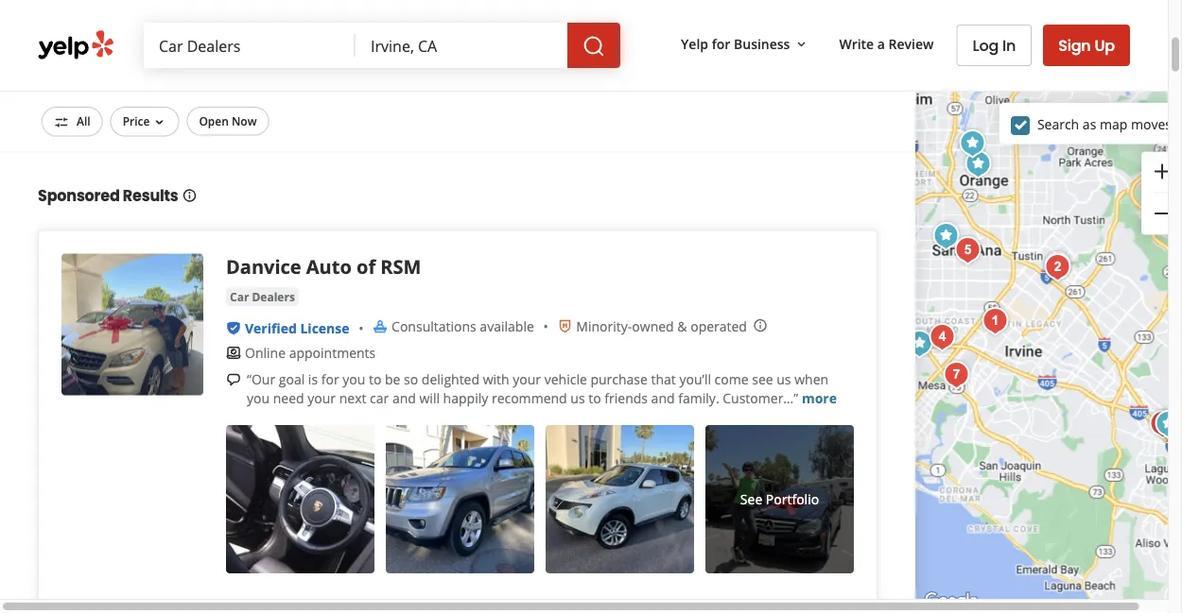 Task type: locate. For each thing, give the bounding box(es) containing it.
dealers, left 16 chevron down v2 icon
[[743, 39, 786, 55]]

car down 5 star rating image
[[42, 37, 60, 52]]

verified down 4.6 star rating image
[[620, 39, 665, 55]]

dealers down 16 verified v2 image
[[601, 56, 642, 71]]

1 horizontal spatial and
[[651, 390, 675, 407]]

4 star rating image
[[322, 10, 424, 29]]

view business link
[[42, 86, 306, 128]]

car down 4.0 at the left of page
[[442, 39, 460, 55]]

Find text field
[[159, 35, 341, 56]]

car dealers, car buyers
[[42, 37, 166, 52]]

dealers, down 5 star rating image
[[63, 37, 106, 52]]

you down "our
[[247, 390, 270, 407]]

car up 16 verified v2 icon
[[230, 289, 249, 305]]

consultations
[[392, 318, 477, 336]]

0 horizontal spatial dealers
[[252, 289, 295, 305]]

None field
[[159, 35, 341, 56], [371, 35, 553, 56]]

1 horizontal spatial you
[[343, 371, 366, 389]]

1 horizontal spatial dealers,
[[463, 39, 506, 55]]

0 vertical spatial us
[[777, 371, 791, 389]]

goal
[[279, 371, 305, 389]]

sign up link
[[1044, 25, 1131, 66]]

search
[[1038, 115, 1080, 133]]

price button
[[110, 107, 179, 137]]

verified down 4 star rating image
[[340, 39, 385, 55]]

as
[[1083, 115, 1097, 133]]

dealers down danvice
[[252, 289, 295, 305]]

verified license down 4.6 star rating image
[[620, 39, 710, 55]]

2 none field from the left
[[371, 35, 553, 56]]

16 online appointments v2 image
[[226, 346, 241, 361]]

16 verified v2 image
[[601, 39, 617, 54]]

dealers
[[601, 56, 642, 71], [252, 289, 295, 305]]

for right the yelp
[[712, 35, 731, 53]]

yelp for business
[[681, 35, 790, 53]]

review)
[[189, 9, 233, 27]]

1 none field from the left
[[159, 35, 341, 56]]

0 horizontal spatial to
[[369, 371, 382, 389]]

verified license up "online appointments"
[[245, 320, 350, 337]]

to down purchase
[[589, 390, 601, 407]]

0 horizontal spatial dealers,
[[63, 37, 106, 52]]

your
[[513, 371, 541, 389], [308, 390, 336, 407]]

group
[[1142, 152, 1183, 235]]

2 horizontal spatial license
[[668, 39, 710, 55]]

the car store image
[[949, 232, 987, 270]]

and down that
[[651, 390, 675, 407]]

auto left the "of"
[[306, 254, 352, 280]]

16 consultations available v2 image
[[373, 319, 388, 334]]

0 vertical spatial auto
[[509, 39, 534, 55]]

write a review
[[840, 35, 934, 53]]

family.
[[679, 390, 720, 407]]

online
[[245, 344, 286, 362]]

4.0 (23 reviews)
[[431, 9, 527, 27]]

2 horizontal spatial dealers,
[[743, 39, 786, 55]]

0 horizontal spatial auto
[[306, 254, 352, 280]]

more
[[802, 390, 837, 407]]

of
[[357, 254, 376, 280]]

5 star rating image
[[42, 10, 144, 29]]

to
[[369, 371, 382, 389], [589, 390, 601, 407]]

open now
[[199, 114, 257, 129]]

dealers, for auto
[[463, 39, 506, 55]]

1 vertical spatial auto
[[306, 254, 352, 280]]

license up appointments
[[300, 320, 350, 337]]

0 vertical spatial to
[[369, 371, 382, 389]]

you
[[343, 371, 366, 389], [247, 390, 270, 407]]

results
[[123, 186, 178, 207]]

None search field
[[144, 23, 624, 68]]

happily
[[443, 390, 488, 407]]

dealers, down 4.0 (23 reviews)
[[463, 39, 506, 55]]

for
[[712, 35, 731, 53], [321, 371, 339, 389]]

0 horizontal spatial for
[[321, 371, 339, 389]]

you up the next
[[343, 371, 366, 389]]

for right is
[[321, 371, 339, 389]]

orange county auto wholesale image
[[977, 303, 1015, 341]]

verified license for verified license button related to 16 verified v2 icon
[[245, 320, 350, 337]]

0 horizontal spatial verified
[[245, 320, 297, 337]]

customer…"
[[723, 390, 799, 407]]

verified license for verified license button related to 16 verified v2 image
[[620, 39, 710, 55]]

verified license button
[[340, 37, 430, 55], [620, 37, 710, 55], [245, 320, 350, 337]]

0 vertical spatial your
[[513, 371, 541, 389]]

verified license button up "online appointments"
[[245, 320, 350, 337]]

verified up online
[[245, 320, 297, 337]]

verified license button down 4 star rating image
[[340, 37, 430, 55]]

dealers, for used
[[743, 39, 786, 55]]

minority-
[[576, 318, 632, 336]]

verified license for verified license button below 4 star rating image
[[340, 39, 430, 55]]

us
[[777, 371, 791, 389], [571, 390, 585, 407]]

open
[[199, 114, 229, 129]]

0 vertical spatial for
[[712, 35, 731, 53]]

your up the 'recommend'
[[513, 371, 541, 389]]

1 vertical spatial for
[[321, 371, 339, 389]]

1 horizontal spatial for
[[712, 35, 731, 53]]

vehicle
[[545, 371, 587, 389]]

verified license
[[340, 39, 430, 55], [620, 39, 710, 55], [245, 320, 350, 337]]

us right see
[[777, 371, 791, 389]]

none field down review)
[[159, 35, 341, 56]]

auto inside danvice auto of rsm car dealers
[[306, 254, 352, 280]]

auto
[[509, 39, 534, 55], [306, 254, 352, 280]]

0 horizontal spatial none field
[[159, 35, 341, 56]]

1 and from the left
[[392, 390, 416, 407]]

none field down (23
[[371, 35, 553, 56]]

auto left the repair
[[509, 39, 534, 55]]

your down is
[[308, 390, 336, 407]]

1 vertical spatial to
[[589, 390, 601, 407]]

0 horizontal spatial license
[[300, 320, 350, 337]]

1 horizontal spatial dealers
[[601, 56, 642, 71]]

car right the yelp
[[722, 39, 740, 55]]

license down 4.6 star rating image
[[668, 39, 710, 55]]

license for 16 verified v2 icon
[[300, 320, 350, 337]]

search image
[[583, 35, 606, 58]]

yelp
[[681, 35, 709, 53]]

california beemers teslers image
[[880, 325, 918, 363]]

0 horizontal spatial you
[[247, 390, 270, 407]]

&
[[678, 318, 687, 336]]

car inside danvice auto of rsm car dealers
[[230, 289, 249, 305]]

view
[[121, 97, 157, 118]]

license for 16 verified v2 image
[[668, 39, 710, 55]]

a
[[878, 35, 885, 53]]

0 horizontal spatial and
[[392, 390, 416, 407]]

used
[[789, 39, 816, 55]]

1 vertical spatial you
[[247, 390, 270, 407]]

sign up
[[1059, 35, 1115, 56]]

5.0
[[151, 9, 170, 27]]

info icon image
[[753, 318, 768, 333], [753, 318, 768, 333]]

norm reeves honda superstore irvine auto center image
[[1150, 406, 1183, 444]]

16 minority owned v2 image
[[558, 319, 573, 334]]

owned
[[632, 318, 674, 336]]

dealers,
[[63, 37, 106, 52], [463, 39, 506, 55], [743, 39, 786, 55]]

2 horizontal spatial verified
[[620, 39, 665, 55]]

1 horizontal spatial none field
[[371, 35, 553, 56]]

0 vertical spatial dealers
[[601, 56, 642, 71]]

jp motors image
[[928, 218, 965, 255]]

verified license button down 4.6 star rating image
[[620, 37, 710, 55]]

car
[[42, 37, 60, 52], [109, 37, 127, 52], [442, 39, 460, 55], [722, 39, 740, 55], [819, 39, 837, 55], [230, 289, 249, 305]]

1 vertical spatial your
[[308, 390, 336, 407]]

see portfolio
[[741, 491, 819, 509]]

Near text field
[[371, 35, 553, 56]]

verified license down 4 star rating image
[[340, 39, 430, 55]]

all
[[77, 114, 90, 129]]

with
[[483, 371, 510, 389]]

and down so
[[392, 390, 416, 407]]

4.6 star rating image
[[601, 10, 704, 29]]

1 vertical spatial dealers
[[252, 289, 295, 305]]

license down 4 star rating image
[[388, 39, 430, 55]]

oc autosource image
[[924, 319, 962, 357]]

to left be
[[369, 371, 382, 389]]

sign
[[1059, 35, 1091, 56]]

1 horizontal spatial license
[[388, 39, 430, 55]]

purchase
[[591, 371, 648, 389]]

dealers, inside car dealers, used car dealers
[[743, 39, 786, 55]]

0 horizontal spatial us
[[571, 390, 585, 407]]

us down vehicle
[[571, 390, 585, 407]]

see
[[752, 371, 774, 389]]

license
[[388, 39, 430, 55], [668, 39, 710, 55], [300, 320, 350, 337]]



Task type: describe. For each thing, give the bounding box(es) containing it.
1 horizontal spatial to
[[589, 390, 601, 407]]

all button
[[42, 107, 103, 137]]

16 verified v2 image
[[226, 321, 241, 336]]

0 vertical spatial you
[[343, 371, 366, 389]]

search as map moves
[[1038, 115, 1172, 133]]

write a review link
[[832, 27, 942, 61]]

map region
[[855, 44, 1183, 614]]

16 filter v2 image
[[54, 115, 69, 130]]

friends
[[605, 390, 648, 407]]

business
[[734, 35, 790, 53]]

1 horizontal spatial your
[[513, 371, 541, 389]]

buyers
[[130, 37, 166, 52]]

when
[[795, 371, 829, 389]]

more link
[[802, 390, 837, 407]]

car dealers button
[[226, 288, 299, 307]]

see portfolio link
[[706, 426, 854, 574]]

for inside button
[[712, 35, 731, 53]]

dealers, for car
[[63, 37, 106, 52]]

spirit auto concepts image
[[901, 325, 939, 363]]

16 chevron down v2 image
[[152, 115, 167, 130]]

16 speech v2 image
[[226, 373, 241, 388]]

write
[[840, 35, 874, 53]]

clear choice auto image
[[938, 357, 976, 395]]

danvice
[[226, 254, 301, 280]]

consultations available
[[392, 318, 534, 336]]

0 horizontal spatial your
[[308, 390, 336, 407]]

1 horizontal spatial verified
[[340, 39, 385, 55]]

that
[[651, 371, 676, 389]]

map
[[1100, 115, 1128, 133]]

car left buyers
[[109, 37, 127, 52]]

irvine bmw image
[[1144, 406, 1182, 444]]

verified for 16 verified v2 image
[[620, 39, 665, 55]]

rsm
[[381, 254, 421, 280]]

car dealers, used car dealers
[[601, 39, 837, 71]]

tustin mazda image
[[1039, 247, 1077, 285]]

delighted
[[422, 371, 480, 389]]

1 vertical spatial us
[[571, 390, 585, 407]]

danvice auto of rsm image
[[61, 254, 203, 396]]

2 and from the left
[[651, 390, 675, 407]]

view business
[[121, 97, 227, 118]]

zoom out image
[[1151, 202, 1174, 225]]

now
[[232, 114, 257, 129]]

minority-owned & operated
[[576, 318, 747, 336]]

so
[[404, 371, 418, 389]]

appointments
[[289, 344, 376, 362]]

(23
[[453, 9, 473, 27]]

recommend
[[492, 390, 567, 407]]

is
[[308, 371, 318, 389]]

sponsored
[[38, 186, 120, 207]]

you'll
[[680, 371, 711, 389]]

up
[[1095, 35, 1115, 56]]

google image
[[921, 589, 983, 614]]

car
[[370, 390, 389, 407]]

car right used
[[819, 39, 837, 55]]

danvice auto of rsm car dealers
[[226, 254, 421, 305]]

review
[[889, 35, 934, 53]]

verified license button for 16 verified v2 icon
[[245, 320, 350, 337]]

"our
[[247, 371, 275, 389]]

will
[[420, 390, 440, 407]]

verified license button for 16 verified v2 image
[[620, 37, 710, 55]]

see
[[741, 491, 763, 509]]

come
[[715, 371, 749, 389]]

business
[[161, 97, 227, 118]]

tustin toyota image
[[1039, 249, 1077, 287]]

(1
[[174, 9, 185, 27]]

be
[[385, 371, 401, 389]]

need
[[273, 390, 304, 407]]

danvice auto of rsm link
[[226, 254, 421, 280]]

auto connections image
[[960, 146, 998, 184]]

zoom in image
[[1151, 160, 1174, 183]]

online appointments
[[245, 344, 376, 362]]

verified for 16 verified v2 icon
[[245, 320, 297, 337]]

log in link
[[957, 25, 1032, 66]]

open now button
[[187, 107, 269, 136]]

pennington's auto sales image
[[954, 125, 992, 163]]

car dealers, auto repair
[[442, 39, 571, 55]]

price
[[123, 114, 150, 129]]

portfolio
[[766, 491, 819, 509]]

repair
[[537, 39, 571, 55]]

4.0
[[431, 9, 450, 27]]

moves
[[1131, 115, 1172, 133]]

filters group
[[38, 107, 273, 137]]

16 chevron down v2 image
[[794, 37, 809, 52]]

yelp for business button
[[674, 27, 817, 61]]

in
[[1003, 35, 1016, 56]]

next
[[339, 390, 367, 407]]

car dealers link
[[226, 288, 299, 307]]

dealers inside danvice auto of rsm car dealers
[[252, 289, 295, 305]]

16 info v2 image
[[182, 188, 197, 204]]

1 horizontal spatial us
[[777, 371, 791, 389]]

dealers inside car dealers, used car dealers
[[601, 56, 642, 71]]

available
[[480, 318, 534, 336]]

"our goal is for you to be so delighted with your vehicle purchase that you'll come see us when you need your next car and will happily recommend us to friends and family. customer…"
[[247, 371, 829, 407]]

none field near
[[371, 35, 553, 56]]

none field "find"
[[159, 35, 341, 56]]

norm reeves collision super center image
[[1150, 406, 1183, 444]]

1 horizontal spatial auto
[[509, 39, 534, 55]]

sponsored results
[[38, 186, 178, 207]]

reviews)
[[476, 9, 527, 27]]

operated
[[691, 318, 747, 336]]

log in
[[973, 35, 1016, 56]]

for inside "our goal is for you to be so delighted with your vehicle purchase that you'll come see us when you need your next car and will happily recommend us to friends and family. customer…"
[[321, 371, 339, 389]]

5.0 (1 review)
[[151, 9, 233, 27]]

log
[[973, 35, 999, 56]]



Task type: vqa. For each thing, say whether or not it's contained in the screenshot.
OWNED
yes



